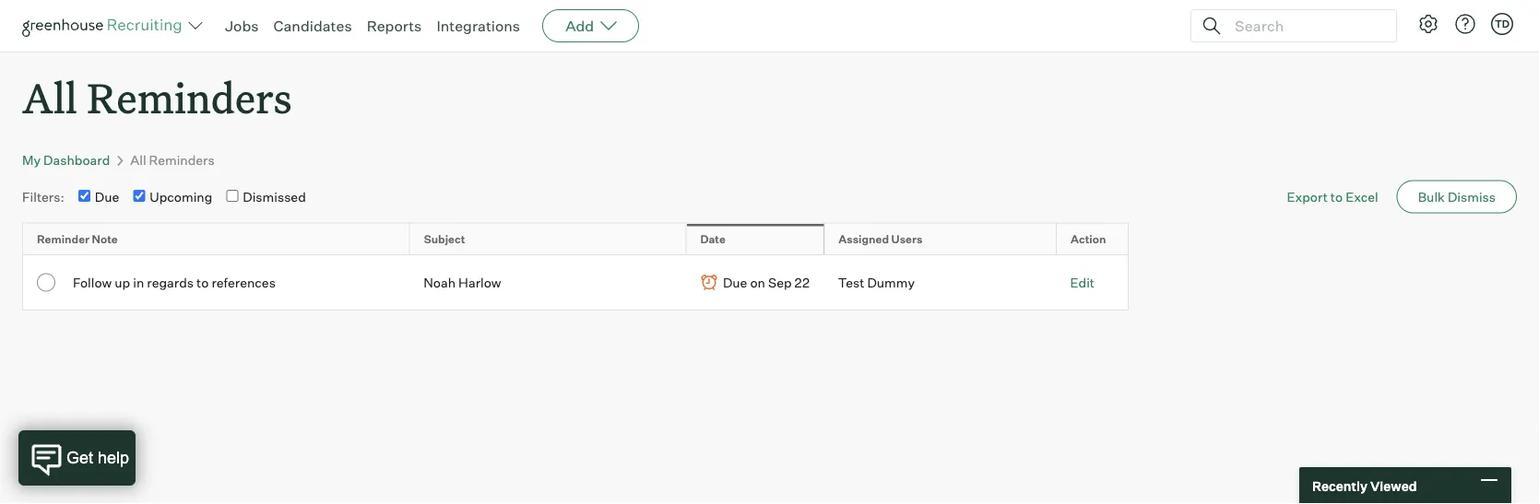 Task type: vqa. For each thing, say whether or not it's contained in the screenshot.
the topmost the All
yes



Task type: describe. For each thing, give the bounding box(es) containing it.
follow
[[73, 275, 112, 291]]

up
[[115, 275, 130, 291]]

date
[[701, 232, 726, 246]]

sep
[[769, 275, 792, 291]]

Search text field
[[1231, 12, 1380, 39]]

assigned
[[839, 232, 889, 246]]

regards
[[147, 275, 194, 291]]

Due checkbox
[[78, 190, 90, 202]]

Dismissed checkbox
[[226, 190, 238, 202]]

due for due on sep 22
[[723, 275, 748, 291]]

candidates link
[[274, 17, 352, 35]]

export to excel link
[[1269, 180, 1398, 214]]

export
[[1287, 189, 1328, 205]]

1 vertical spatial all reminders
[[130, 152, 215, 169]]

excel
[[1346, 189, 1379, 205]]

action
[[1071, 232, 1107, 246]]

jobs link
[[225, 17, 259, 35]]

bulk dismiss button
[[1398, 181, 1518, 214]]

noah harlow
[[424, 275, 502, 291]]

td button
[[1492, 13, 1514, 35]]

upcoming
[[150, 189, 212, 205]]

references
[[212, 275, 276, 291]]

follow up in regards to references
[[73, 275, 276, 291]]

filters:
[[22, 189, 64, 205]]

reminder note
[[37, 232, 118, 246]]

0 vertical spatial all reminders
[[22, 70, 292, 125]]

1 horizontal spatial all
[[130, 152, 146, 169]]

add
[[566, 17, 594, 35]]

1 vertical spatial reminders
[[149, 152, 215, 169]]

export to excel
[[1287, 189, 1379, 205]]

22
[[795, 275, 810, 291]]

greenhouse recruiting image
[[22, 15, 188, 37]]

edit link
[[1071, 275, 1095, 291]]

0 vertical spatial all
[[22, 70, 77, 125]]

0 vertical spatial reminders
[[87, 70, 292, 125]]

all reminders link
[[130, 152, 215, 169]]

1 vertical spatial to
[[197, 275, 209, 291]]



Task type: locate. For each thing, give the bounding box(es) containing it.
in
[[133, 275, 144, 291]]

due for due
[[95, 189, 119, 205]]

reminder
[[37, 232, 90, 246]]

recently
[[1313, 478, 1368, 494]]

my
[[22, 152, 41, 169]]

to
[[1331, 189, 1344, 205], [197, 275, 209, 291]]

all reminders up upcoming
[[130, 152, 215, 169]]

users
[[892, 232, 923, 246]]

due
[[95, 189, 119, 205], [723, 275, 748, 291]]

td button
[[1488, 9, 1518, 39]]

1 horizontal spatial due
[[723, 275, 748, 291]]

subject
[[424, 232, 465, 246]]

edit
[[1071, 275, 1095, 291]]

noah harlow link
[[424, 275, 502, 291]]

dummy
[[868, 275, 915, 291]]

0 vertical spatial to
[[1331, 189, 1344, 205]]

test dummy
[[838, 275, 915, 291]]

configure image
[[1418, 13, 1440, 35]]

integrations link
[[437, 17, 520, 35]]

my dashboard
[[22, 152, 110, 169]]

td
[[1496, 18, 1510, 30]]

due left on
[[723, 275, 748, 291]]

all up my dashboard
[[22, 70, 77, 125]]

assigned users
[[839, 232, 923, 246]]

dismiss
[[1448, 189, 1497, 205]]

reports link
[[367, 17, 422, 35]]

dashboard
[[43, 152, 110, 169]]

reminders
[[87, 70, 292, 125], [149, 152, 215, 169]]

bulk
[[1419, 189, 1446, 205]]

1 vertical spatial due
[[723, 275, 748, 291]]

1 vertical spatial all
[[130, 152, 146, 169]]

integrations
[[437, 17, 520, 35]]

reports
[[367, 17, 422, 35]]

candidates
[[274, 17, 352, 35]]

all reminders up the "all reminders" link
[[22, 70, 292, 125]]

0 vertical spatial due
[[95, 189, 119, 205]]

my dashboard link
[[22, 152, 110, 169]]

reminders up the "all reminders" link
[[87, 70, 292, 125]]

due on sep 22
[[723, 275, 810, 291]]

Upcoming checkbox
[[133, 190, 145, 202]]

reminders up upcoming
[[149, 152, 215, 169]]

1 horizontal spatial to
[[1331, 189, 1344, 205]]

0 horizontal spatial to
[[197, 275, 209, 291]]

dismissed
[[243, 189, 306, 205]]

noah
[[424, 275, 456, 291]]

0 horizontal spatial all
[[22, 70, 77, 125]]

harlow
[[459, 275, 502, 291]]

bulk dismiss
[[1419, 189, 1497, 205]]

viewed
[[1371, 478, 1418, 494]]

all
[[22, 70, 77, 125], [130, 152, 146, 169]]

due right due option
[[95, 189, 119, 205]]

jobs
[[225, 17, 259, 35]]

test
[[838, 275, 865, 291]]

add button
[[543, 9, 640, 42]]

to right regards on the bottom of the page
[[197, 275, 209, 291]]

on
[[751, 275, 766, 291]]

note
[[92, 232, 118, 246]]

to left excel in the right of the page
[[1331, 189, 1344, 205]]

0 horizontal spatial due
[[95, 189, 119, 205]]

all reminders
[[22, 70, 292, 125], [130, 152, 215, 169]]

all up upcoming 'option'
[[130, 152, 146, 169]]

recently viewed
[[1313, 478, 1418, 494]]



